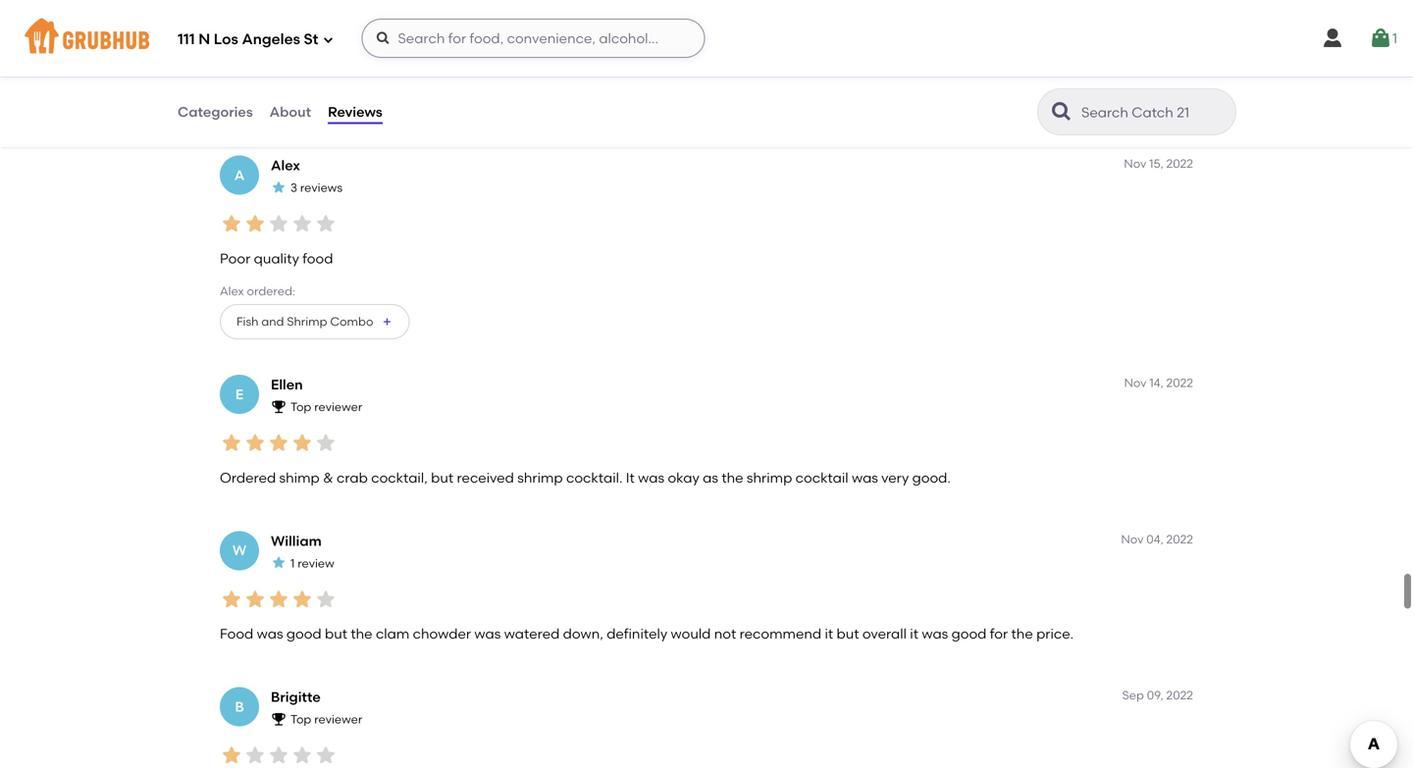 Task type: locate. For each thing, give the bounding box(es) containing it.
1 vertical spatial food
[[220, 626, 254, 643]]

is
[[608, 11, 618, 28]]

2 top reviewer from the top
[[291, 713, 363, 727]]

top reviewer
[[291, 400, 363, 415], [291, 713, 363, 727]]

adrian ordered:
[[220, 65, 309, 79]]

1 horizontal spatial food
[[892, 11, 925, 28]]

and left chips
[[262, 95, 284, 110]]

top
[[291, 400, 312, 415], [291, 713, 312, 727]]

but left clam
[[325, 626, 348, 643]]

nov for was
[[1122, 532, 1144, 547]]

received
[[457, 470, 514, 487]]

1 top from the top
[[291, 400, 312, 415]]

14,
[[1150, 376, 1164, 390]]

making
[[621, 11, 671, 28]]

review down william
[[298, 557, 335, 571]]

2022 right the 09,
[[1167, 689, 1194, 703]]

poor
[[220, 250, 251, 267]]

1 horizontal spatial it
[[626, 470, 635, 487]]

reviewer
[[314, 400, 363, 415], [314, 713, 363, 727]]

1 vertical spatial top reviewer
[[291, 713, 363, 727]]

driver
[[1000, 11, 1039, 28]]

0 vertical spatial plus icon image
[[328, 97, 340, 109]]

recommend
[[740, 626, 822, 643]]

2 reviewer from the top
[[314, 713, 363, 727]]

nov 14, 2022
[[1125, 376, 1194, 390]]

0 vertical spatial nov
[[1125, 157, 1147, 171]]

would
[[352, 31, 392, 48], [671, 626, 711, 643]]

it right recommend
[[825, 626, 834, 643]]

fish and chips
[[237, 95, 320, 110]]

but
[[431, 470, 454, 487], [325, 626, 348, 643], [837, 626, 860, 643]]

1 vertical spatial and
[[262, 315, 284, 329]]

1 vertical spatial 1
[[291, 557, 295, 571]]

was right overall
[[922, 626, 949, 643]]

food
[[303, 250, 333, 267]]

1 vertical spatial for
[[990, 626, 1009, 643]]

good
[[1097, 11, 1133, 28], [287, 626, 322, 643], [952, 626, 987, 643]]

it inside 'i was not able to review my driver anywhere else.  grubhub is making it hard to complain about driver. food was good. driver was not good for plenty of reasons. it would be bad if this review goes against the restaurant.'
[[674, 11, 683, 28]]

ordered shimp & crab cocktail, but received shrimp cocktail.  it was okay as the shrimp cocktail was very good.
[[220, 470, 951, 487]]

0 horizontal spatial good
[[287, 626, 322, 643]]

svg image inside 1 button
[[1370, 27, 1393, 50]]

the right as
[[722, 470, 744, 487]]

1 vertical spatial nov
[[1125, 376, 1147, 390]]

0 horizontal spatial but
[[325, 626, 348, 643]]

cocktail,
[[371, 470, 428, 487]]

0 vertical spatial top reviewer
[[291, 400, 363, 415]]

3
[[291, 181, 297, 195]]

Search Catch 21 search field
[[1080, 103, 1230, 122]]

food inside 'i was not able to review my driver anywhere else.  grubhub is making it hard to complain about driver. food was good. driver was not good for plenty of reasons. it would be bad if this review goes against the restaurant.'
[[892, 11, 925, 28]]

main navigation navigation
[[0, 0, 1414, 77]]

1 vertical spatial alex
[[220, 284, 244, 298]]

0 horizontal spatial it
[[340, 31, 349, 48]]

to
[[315, 11, 329, 28], [721, 11, 735, 28]]

nov
[[1125, 157, 1147, 171], [1125, 376, 1147, 390], [1122, 532, 1144, 547]]

plus icon image right chips
[[328, 97, 340, 109]]

but right cocktail,
[[431, 470, 454, 487]]

not right driver
[[1072, 11, 1094, 28]]

the
[[620, 31, 642, 48], [722, 470, 744, 487], [351, 626, 373, 643], [1012, 626, 1034, 643]]

food right driver.
[[892, 11, 925, 28]]

0 horizontal spatial for
[[990, 626, 1009, 643]]

review down the else.
[[485, 31, 528, 48]]

top reviewer for brigitte
[[291, 713, 363, 727]]

trophy icon image for ellen
[[271, 399, 287, 415]]

0 vertical spatial 1
[[1393, 30, 1398, 46]]

star icon image
[[271, 180, 287, 195], [220, 212, 244, 236], [244, 212, 267, 236], [267, 212, 291, 236], [291, 212, 314, 236], [314, 212, 338, 236], [220, 432, 244, 455], [244, 432, 267, 455], [267, 432, 291, 455], [291, 432, 314, 455], [314, 432, 338, 455], [271, 555, 287, 571], [220, 588, 244, 612], [244, 588, 267, 612], [267, 588, 291, 612], [291, 588, 314, 612], [314, 588, 338, 612], [220, 744, 244, 768], [244, 744, 267, 768], [267, 744, 291, 768], [291, 744, 314, 768], [314, 744, 338, 768]]

2 and from the top
[[262, 315, 284, 329]]

1 review
[[291, 557, 335, 571]]

alex down poor
[[220, 284, 244, 298]]

2022 for ordered shimp & crab cocktail, but received shrimp cocktail.  it was okay as the shrimp cocktail was very good.
[[1167, 376, 1194, 390]]

as
[[703, 470, 719, 487]]

0 vertical spatial top
[[291, 400, 312, 415]]

0 horizontal spatial would
[[352, 31, 392, 48]]

plus icon image for fish and chips
[[328, 97, 340, 109]]

2022 for poor quality food
[[1167, 157, 1194, 171]]

ordered: down poor quality food
[[247, 284, 295, 298]]

1 horizontal spatial good.
[[958, 11, 997, 28]]

2 trophy icon image from the top
[[271, 712, 287, 727]]

reviewer down the brigitte
[[314, 713, 363, 727]]

ordered: up "fish and chips" button
[[260, 65, 309, 79]]

svg image right svg icon
[[1370, 27, 1393, 50]]

2 to from the left
[[721, 11, 735, 28]]

0 horizontal spatial it
[[674, 11, 683, 28]]

top reviewer down ellen
[[291, 400, 363, 415]]

nov left 15,
[[1125, 157, 1147, 171]]

search icon image
[[1051, 100, 1074, 124]]

not
[[257, 11, 279, 28], [1072, 11, 1094, 28], [715, 626, 737, 643]]

good.
[[958, 11, 997, 28], [913, 470, 951, 487]]

1 fish from the top
[[237, 95, 259, 110]]

111
[[178, 31, 195, 48]]

anywhere
[[443, 11, 509, 28]]

1 reviewer from the top
[[314, 400, 363, 415]]

good. right very
[[913, 470, 951, 487]]

svg image
[[1370, 27, 1393, 50], [376, 30, 391, 46], [323, 34, 334, 46]]

but left overall
[[837, 626, 860, 643]]

shrimp left cocktail.
[[518, 470, 563, 487]]

0 vertical spatial for
[[1136, 11, 1154, 28]]

cocktail
[[796, 470, 849, 487]]

the inside 'i was not able to review my driver anywhere else.  grubhub is making it hard to complain about driver. food was good. driver was not good for plenty of reasons. it would be bad if this review goes against the restaurant.'
[[620, 31, 642, 48]]

top reviewer down the brigitte
[[291, 713, 363, 727]]

0 horizontal spatial plus icon image
[[328, 97, 340, 109]]

definitely
[[607, 626, 668, 643]]

okay
[[668, 470, 700, 487]]

2022 right 04,
[[1167, 532, 1194, 547]]

1 2022 from the top
[[1167, 157, 1194, 171]]

1 horizontal spatial would
[[671, 626, 711, 643]]

trophy icon image
[[271, 399, 287, 415], [271, 712, 287, 727]]

good. left driver
[[958, 11, 997, 28]]

plus icon image inside the fish and shrimp combo button
[[381, 316, 393, 328]]

1 horizontal spatial for
[[1136, 11, 1154, 28]]

to right hard
[[721, 11, 735, 28]]

complain
[[738, 11, 801, 28]]

review left my
[[332, 11, 375, 28]]

2 fish from the top
[[237, 315, 259, 329]]

1 vertical spatial good.
[[913, 470, 951, 487]]

top down ellen
[[291, 400, 312, 415]]

0 vertical spatial food
[[892, 11, 925, 28]]

1 right svg icon
[[1393, 30, 1398, 46]]

not up of at the left top
[[257, 11, 279, 28]]

not left recommend
[[715, 626, 737, 643]]

2 horizontal spatial it
[[911, 626, 919, 643]]

fish down alex ordered:
[[237, 315, 259, 329]]

about
[[804, 11, 844, 28]]

alex
[[271, 157, 300, 174], [220, 284, 244, 298]]

1 horizontal spatial not
[[715, 626, 737, 643]]

2022 for food was good but the clam chowder was watered down, definitely would not recommend it but overall it was good for the price.
[[1167, 532, 1194, 547]]

0 vertical spatial fish
[[237, 95, 259, 110]]

2 top from the top
[[291, 713, 312, 727]]

william
[[271, 533, 322, 550]]

able
[[282, 11, 312, 28]]

fish down adrian
[[237, 95, 259, 110]]

watered
[[504, 626, 560, 643]]

top for ellen
[[291, 400, 312, 415]]

2022
[[1167, 157, 1194, 171], [1167, 376, 1194, 390], [1167, 532, 1194, 547], [1167, 689, 1194, 703]]

trophy icon image down ellen
[[271, 399, 287, 415]]

0 horizontal spatial to
[[315, 11, 329, 28]]

1 trophy icon image from the top
[[271, 399, 287, 415]]

alex for alex ordered:
[[220, 284, 244, 298]]

if
[[447, 31, 455, 48]]

a
[[234, 167, 245, 184]]

clam
[[376, 626, 410, 643]]

good right overall
[[952, 626, 987, 643]]

1 inside button
[[1393, 30, 1398, 46]]

would right "definitely"
[[671, 626, 711, 643]]

1 horizontal spatial shrimp
[[747, 470, 793, 487]]

i
[[220, 11, 224, 28]]

for left price.
[[990, 626, 1009, 643]]

1 down william
[[291, 557, 295, 571]]

0 horizontal spatial shrimp
[[518, 470, 563, 487]]

1 horizontal spatial alex
[[271, 157, 300, 174]]

2 vertical spatial nov
[[1122, 532, 1144, 547]]

1 vertical spatial plus icon image
[[381, 316, 393, 328]]

1 horizontal spatial to
[[721, 11, 735, 28]]

to up st
[[315, 11, 329, 28]]

1 top reviewer from the top
[[291, 400, 363, 415]]

shrimp left cocktail
[[747, 470, 793, 487]]

categories button
[[177, 77, 254, 147]]

1 vertical spatial reviewer
[[314, 713, 363, 727]]

hard
[[686, 11, 718, 28]]

svg image right st
[[323, 34, 334, 46]]

0 horizontal spatial alex
[[220, 284, 244, 298]]

2 horizontal spatial svg image
[[1370, 27, 1393, 50]]

alex up 3 on the left of page
[[271, 157, 300, 174]]

st
[[304, 31, 319, 48]]

ordered
[[220, 470, 276, 487]]

nov left '14,'
[[1125, 376, 1147, 390]]

it right st
[[340, 31, 349, 48]]

reviews button
[[327, 77, 384, 147]]

1 vertical spatial top
[[291, 713, 312, 727]]

it
[[674, 11, 683, 28], [825, 626, 834, 643], [911, 626, 919, 643]]

4 2022 from the top
[[1167, 689, 1194, 703]]

food up "b"
[[220, 626, 254, 643]]

2 shrimp from the left
[[747, 470, 793, 487]]

0 vertical spatial trophy icon image
[[271, 399, 287, 415]]

0 horizontal spatial svg image
[[323, 34, 334, 46]]

1 vertical spatial ordered:
[[247, 284, 295, 298]]

1
[[1393, 30, 1398, 46], [291, 557, 295, 571]]

2 horizontal spatial not
[[1072, 11, 1094, 28]]

the down the making
[[620, 31, 642, 48]]

was up the brigitte
[[257, 626, 283, 643]]

plus icon image right the combo
[[381, 316, 393, 328]]

0 vertical spatial good.
[[958, 11, 997, 28]]

0 horizontal spatial 1
[[291, 557, 295, 571]]

3 reviews
[[291, 181, 343, 195]]

for up search catch 21 search box
[[1136, 11, 1154, 28]]

good up the brigitte
[[287, 626, 322, 643]]

review
[[332, 11, 375, 28], [485, 31, 528, 48], [298, 557, 335, 571]]

0 vertical spatial would
[[352, 31, 392, 48]]

top down the brigitte
[[291, 713, 312, 727]]

svg image
[[1322, 27, 1345, 50]]

would down my
[[352, 31, 392, 48]]

2022 right 15,
[[1167, 157, 1194, 171]]

nov left 04,
[[1122, 532, 1144, 547]]

0 vertical spatial ordered:
[[260, 65, 309, 79]]

3 2022 from the top
[[1167, 532, 1194, 547]]

ordered:
[[260, 65, 309, 79], [247, 284, 295, 298]]

1 horizontal spatial plus icon image
[[381, 316, 393, 328]]

was left watered
[[475, 626, 501, 643]]

shrimp
[[518, 470, 563, 487], [747, 470, 793, 487]]

fish
[[237, 95, 259, 110], [237, 315, 259, 329]]

0 vertical spatial it
[[340, 31, 349, 48]]

it right cocktail.
[[626, 470, 635, 487]]

it right overall
[[911, 626, 919, 643]]

chowder
[[413, 626, 471, 643]]

reviewer up "&"
[[314, 400, 363, 415]]

1 vertical spatial trophy icon image
[[271, 712, 287, 727]]

111 n los angeles st
[[178, 31, 319, 48]]

2022 right '14,'
[[1167, 376, 1194, 390]]

0 horizontal spatial food
[[220, 626, 254, 643]]

and down alex ordered:
[[262, 315, 284, 329]]

plus icon image inside "fish and chips" button
[[328, 97, 340, 109]]

1 horizontal spatial svg image
[[376, 30, 391, 46]]

cocktail.
[[567, 470, 623, 487]]

2 2022 from the top
[[1167, 376, 1194, 390]]

restaurant.
[[645, 31, 718, 48]]

svg image down my
[[376, 30, 391, 46]]

0 vertical spatial alex
[[271, 157, 300, 174]]

good right driver
[[1097, 11, 1133, 28]]

driver
[[402, 11, 440, 28]]

1 vertical spatial it
[[626, 470, 635, 487]]

for
[[1136, 11, 1154, 28], [990, 626, 1009, 643]]

trophy icon image down the brigitte
[[271, 712, 287, 727]]

it up restaurant.
[[674, 11, 683, 28]]

1 horizontal spatial 1
[[1393, 30, 1398, 46]]

this
[[458, 31, 481, 48]]

would inside 'i was not able to review my driver anywhere else.  grubhub is making it hard to complain about driver. food was good. driver was not good for plenty of reasons. it would be bad if this review goes against the restaurant.'
[[352, 31, 392, 48]]

1 and from the top
[[262, 95, 284, 110]]

0 vertical spatial and
[[262, 95, 284, 110]]

2 horizontal spatial but
[[837, 626, 860, 643]]

plus icon image
[[328, 97, 340, 109], [381, 316, 393, 328]]

2 horizontal spatial good
[[1097, 11, 1133, 28]]

1 vertical spatial fish
[[237, 315, 259, 329]]

angeles
[[242, 31, 300, 48]]

for inside 'i was not able to review my driver anywhere else.  grubhub is making it hard to complain about driver. food was good. driver was not good for plenty of reasons. it would be bad if this review goes against the restaurant.'
[[1136, 11, 1154, 28]]

0 vertical spatial reviewer
[[314, 400, 363, 415]]



Task type: vqa. For each thing, say whether or not it's contained in the screenshot.
right ALEX
yes



Task type: describe. For each thing, give the bounding box(es) containing it.
fish and shrimp combo button
[[220, 305, 410, 340]]

grubhub
[[545, 11, 604, 28]]

&
[[323, 470, 333, 487]]

1 button
[[1370, 21, 1398, 56]]

1 horizontal spatial good
[[952, 626, 987, 643]]

brigitte
[[271, 689, 321, 706]]

crab
[[337, 470, 368, 487]]

was left okay
[[638, 470, 665, 487]]

was right driver
[[1042, 11, 1069, 28]]

0 horizontal spatial not
[[257, 11, 279, 28]]

w
[[233, 543, 247, 559]]

be
[[396, 31, 413, 48]]

reviews
[[300, 181, 343, 195]]

good. inside 'i was not able to review my driver anywhere else.  grubhub is making it hard to complain about driver. food was good. driver was not good for plenty of reasons. it would be bad if this review goes against the restaurant.'
[[958, 11, 997, 28]]

price.
[[1037, 626, 1074, 643]]

nov for good.
[[1125, 376, 1147, 390]]

bad
[[416, 31, 443, 48]]

sep 09, 2022
[[1123, 689, 1194, 703]]

driver.
[[848, 11, 888, 28]]

the left clam
[[351, 626, 373, 643]]

down,
[[563, 626, 604, 643]]

reviewer for brigitte
[[314, 713, 363, 727]]

and for chips
[[262, 95, 284, 110]]

n
[[199, 31, 210, 48]]

i was not able to review my driver anywhere else.  grubhub is making it hard to complain about driver. food was good. driver was not good for plenty of reasons. it would be bad if this review goes against the restaurant.
[[220, 11, 1154, 48]]

about button
[[269, 77, 312, 147]]

nov 04, 2022
[[1122, 532, 1194, 547]]

plenty
[[220, 31, 261, 48]]

chips
[[287, 95, 320, 110]]

0 horizontal spatial good.
[[913, 470, 951, 487]]

food was good but the clam chowder was watered down, definitely would not recommend it but overall it was good for the price.
[[220, 626, 1074, 643]]

0 vertical spatial review
[[332, 11, 375, 28]]

adrian
[[220, 65, 258, 79]]

of
[[265, 31, 278, 48]]

categories
[[178, 103, 253, 120]]

good inside 'i was not able to review my driver anywhere else.  grubhub is making it hard to complain about driver. food was good. driver was not good for plenty of reasons. it would be bad if this review goes against the restaurant.'
[[1097, 11, 1133, 28]]

overall
[[863, 626, 907, 643]]

my
[[378, 11, 399, 28]]

sep
[[1123, 689, 1145, 703]]

1 for 1 review
[[291, 557, 295, 571]]

combo
[[330, 315, 374, 329]]

ordered: for alex ordered:
[[247, 284, 295, 298]]

reviews
[[328, 103, 383, 120]]

about
[[270, 103, 311, 120]]

the left price.
[[1012, 626, 1034, 643]]

against
[[566, 31, 617, 48]]

poor quality food
[[220, 250, 333, 267]]

was left very
[[852, 470, 879, 487]]

e
[[235, 386, 244, 403]]

fish for fish and chips
[[237, 95, 259, 110]]

goes
[[531, 31, 563, 48]]

1 vertical spatial review
[[485, 31, 528, 48]]

fish and shrimp combo
[[237, 315, 374, 329]]

shimp
[[279, 470, 320, 487]]

reasons.
[[281, 31, 337, 48]]

top for brigitte
[[291, 713, 312, 727]]

fish and chips button
[[220, 85, 356, 120]]

1 horizontal spatial but
[[431, 470, 454, 487]]

ellen
[[271, 377, 303, 393]]

and for shrimp
[[262, 315, 284, 329]]

fish for fish and shrimp combo
[[237, 315, 259, 329]]

plus icon image for fish and shrimp combo
[[381, 316, 393, 328]]

1 shrimp from the left
[[518, 470, 563, 487]]

1 to from the left
[[315, 11, 329, 28]]

reviewer for ellen
[[314, 400, 363, 415]]

b
[[235, 699, 244, 716]]

Search for food, convenience, alcohol... search field
[[362, 19, 705, 58]]

ordered: for adrian ordered:
[[260, 65, 309, 79]]

15,
[[1150, 157, 1164, 171]]

shrimp
[[287, 315, 328, 329]]

was right "i"
[[227, 11, 253, 28]]

2 vertical spatial review
[[298, 557, 335, 571]]

quality
[[254, 250, 299, 267]]

04,
[[1147, 532, 1164, 547]]

top reviewer for ellen
[[291, 400, 363, 415]]

nov 15, 2022
[[1125, 157, 1194, 171]]

alex for alex
[[271, 157, 300, 174]]

was right driver.
[[929, 11, 955, 28]]

1 vertical spatial would
[[671, 626, 711, 643]]

else.
[[512, 11, 542, 28]]

very
[[882, 470, 910, 487]]

1 horizontal spatial it
[[825, 626, 834, 643]]

trophy icon image for brigitte
[[271, 712, 287, 727]]

alex ordered:
[[220, 284, 295, 298]]

los
[[214, 31, 238, 48]]

09,
[[1148, 689, 1164, 703]]

it inside 'i was not able to review my driver anywhere else.  grubhub is making it hard to complain about driver. food was good. driver was not good for plenty of reasons. it would be bad if this review goes against the restaurant.'
[[340, 31, 349, 48]]

1 for 1
[[1393, 30, 1398, 46]]



